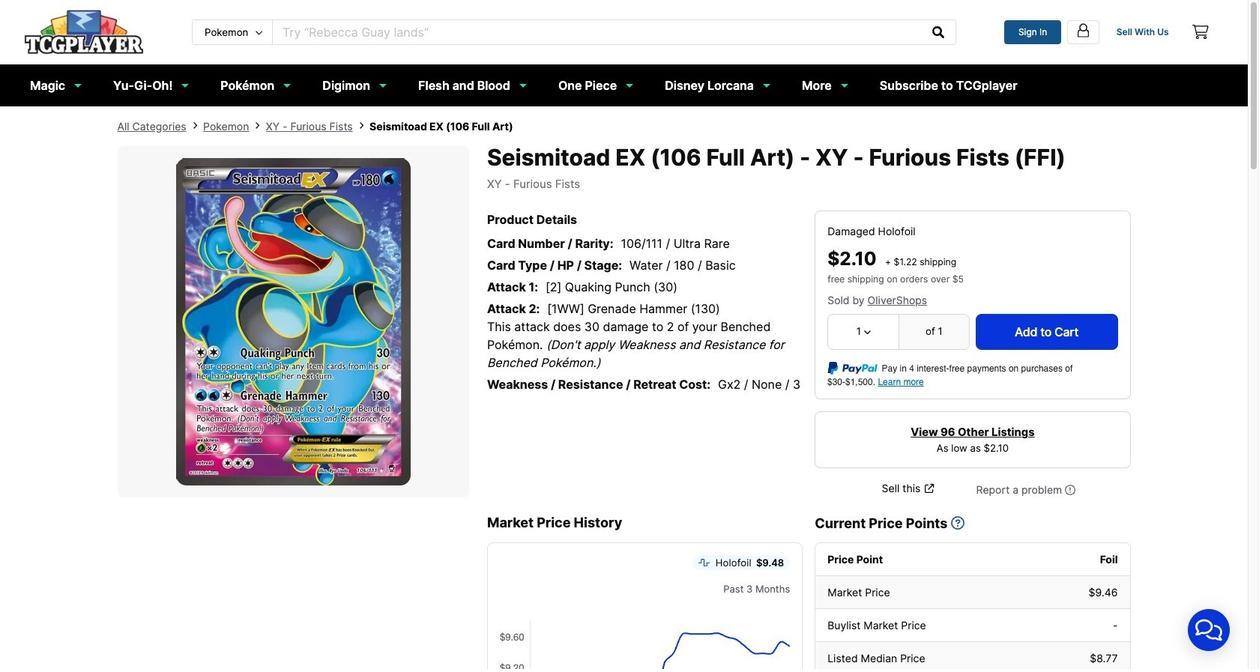 Task type: vqa. For each thing, say whether or not it's contained in the screenshot.
A list of results ICON
no



Task type: locate. For each thing, give the bounding box(es) containing it.
application
[[1170, 591, 1248, 669]]

angle right image
[[192, 121, 197, 131], [359, 121, 364, 131]]

learn more about what price points are image
[[951, 517, 964, 530]]

list
[[117, 118, 1131, 134]]

None text field
[[273, 20, 922, 44]]

user icon image
[[1075, 22, 1091, 38]]

0 horizontal spatial angle right image
[[192, 121, 197, 131]]

1 horizontal spatial angle right image
[[359, 121, 364, 131]]

arrow up right from square image
[[925, 484, 934, 494]]

2 angle right image from the left
[[359, 121, 364, 131]]



Task type: describe. For each thing, give the bounding box(es) containing it.
1 angle right image from the left
[[192, 121, 197, 131]]

angle right image
[[255, 121, 260, 131]]

report a problem on this page image
[[1065, 485, 1076, 496]]

submit your search image
[[933, 26, 945, 38]]

seismitoad ex (106 full art)-0 image
[[176, 158, 410, 486]]

view your shopping cart image
[[1193, 25, 1209, 39]]

tcgplayer.com image
[[24, 10, 144, 55]]



